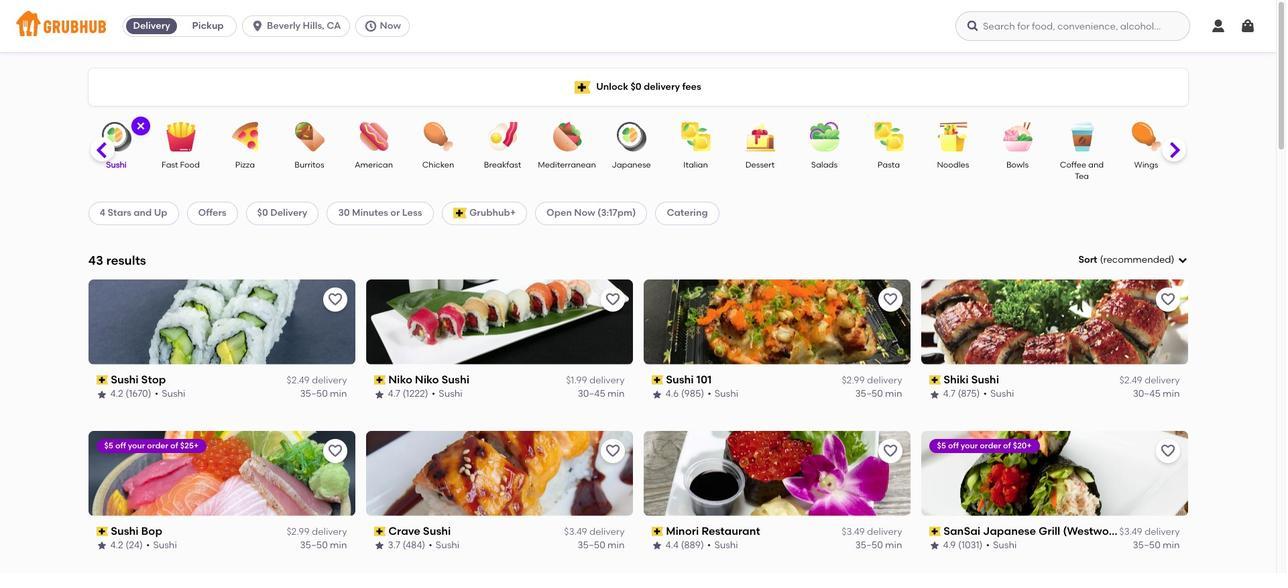 Task type: describe. For each thing, give the bounding box(es) containing it.
subscription pass image for sushi 101
[[652, 376, 663, 385]]

(1222)
[[403, 389, 428, 400]]

stop
[[141, 373, 166, 386]]

sansai
[[944, 525, 981, 538]]

1 vertical spatial $0
[[257, 207, 268, 219]]

restaurant
[[702, 525, 760, 538]]

$2.99 for sushi 101
[[842, 375, 865, 386]]

(westwood)
[[1063, 525, 1127, 538]]

delivery for crave sushi
[[589, 526, 625, 538]]

4.6 (985)
[[666, 389, 704, 400]]

4.7 for shiki sushi
[[943, 389, 956, 400]]

save this restaurant button for sushi 101
[[878, 288, 902, 312]]

wings
[[1134, 160, 1158, 170]]

save this restaurant image for niko niko sushi
[[605, 292, 621, 308]]

$1.99 delivery
[[566, 375, 625, 386]]

$0 delivery
[[257, 207, 307, 219]]

minori restaurant
[[666, 525, 760, 538]]

japanese image
[[608, 122, 655, 152]]

(3:17pm)
[[597, 207, 636, 219]]

sushi 101
[[666, 373, 712, 386]]

mediterranean image
[[544, 122, 590, 152]]

1 horizontal spatial delivery
[[270, 207, 307, 219]]

• for niko niko sushi
[[432, 389, 435, 400]]

$2.49 delivery for shiki sushi
[[1120, 375, 1180, 386]]

• sushi for sansai japanese grill (westwood)
[[986, 540, 1017, 551]]

crave sushi
[[388, 525, 451, 538]]

hills,
[[303, 20, 324, 32]]

$5 off your order of $25+
[[104, 441, 199, 450]]

pickup
[[192, 20, 224, 32]]

(875)
[[958, 389, 980, 400]]

burritos
[[295, 160, 324, 170]]

svg image inside now button
[[364, 19, 377, 33]]

(24)
[[126, 540, 143, 551]]

1 vertical spatial now
[[574, 207, 595, 219]]

none field containing sort
[[1079, 254, 1188, 267]]

beverly hills, ca button
[[242, 15, 355, 37]]

svg image inside beverly hills, ca "button"
[[251, 19, 264, 33]]

35–50 min for sushi 101
[[855, 389, 902, 400]]

star icon image for sansai japanese grill (westwood)
[[929, 541, 940, 552]]

delivery for minori restaurant
[[867, 526, 902, 538]]

save this restaurant image for sushi stop
[[327, 292, 343, 308]]

4 stars and up
[[100, 207, 167, 219]]

30–45 min for niko niko sushi
[[578, 389, 625, 400]]

up
[[154, 207, 167, 219]]

sushi bop logo image
[[88, 431, 355, 516]]

wings image
[[1123, 122, 1170, 152]]

sushi 101 logo image
[[643, 280, 910, 365]]

mediterranean
[[538, 160, 596, 170]]

30–45 for shiki sushi
[[1133, 389, 1161, 400]]

beverly
[[267, 20, 301, 32]]

subscription pass image for sushi bop
[[96, 527, 108, 536]]

$20+
[[1013, 441, 1032, 450]]

sort ( recommended )
[[1079, 254, 1175, 266]]

35–50 min for sushi stop
[[300, 389, 347, 400]]

35–50 min for crave sushi
[[578, 540, 625, 551]]

shiki sushi
[[944, 373, 999, 386]]

30–45 min for shiki sushi
[[1133, 389, 1180, 400]]

• sushi for sushi stop
[[155, 389, 185, 400]]

off for sushi
[[115, 441, 126, 450]]

4.2 (1670)
[[110, 389, 151, 400]]

stars
[[108, 207, 131, 219]]

• sushi for sushi 101
[[708, 389, 738, 400]]

breakfast
[[484, 160, 521, 170]]

(1670)
[[126, 389, 151, 400]]

4
[[100, 207, 105, 219]]

noodles image
[[930, 122, 977, 152]]

bop
[[141, 525, 162, 538]]

delivery button
[[123, 15, 180, 37]]

delivery for sushi stop
[[312, 375, 347, 386]]

sansai japanese grill (westwood)
[[944, 525, 1127, 538]]

• sushi for minori restaurant
[[707, 540, 738, 551]]

star icon image for shiki sushi
[[929, 389, 940, 400]]

$2.99 for sushi bop
[[287, 526, 310, 538]]

4.7 for niko niko sushi
[[388, 389, 400, 400]]

min for sushi bop
[[330, 540, 347, 551]]

min for sushi 101
[[885, 389, 902, 400]]

4.7 (1222)
[[388, 389, 428, 400]]

(889)
[[681, 540, 704, 551]]

sushi stop
[[111, 373, 166, 386]]

grill
[[1039, 525, 1060, 538]]

open now (3:17pm)
[[547, 207, 636, 219]]

35–50 for sushi stop
[[300, 389, 328, 400]]

delivery for sansai japanese grill (westwood)
[[1145, 526, 1180, 538]]

subscription pass image for minori restaurant
[[652, 527, 663, 536]]

catering
[[667, 207, 708, 219]]

35–50 for minori restaurant
[[855, 540, 883, 551]]

recommended
[[1103, 254, 1171, 266]]

sushi image
[[93, 122, 140, 152]]

$2.49 delivery for sushi stop
[[287, 375, 347, 386]]

delivery for shiki sushi
[[1145, 375, 1180, 386]]

noodles
[[937, 160, 969, 170]]

4.2 for sushi bop
[[110, 540, 123, 551]]

dessert image
[[737, 122, 784, 152]]

fast food
[[162, 160, 200, 170]]

results
[[106, 253, 146, 268]]

min for crave sushi
[[608, 540, 625, 551]]

italian
[[683, 160, 708, 170]]

delivery inside "button"
[[133, 20, 170, 32]]

1 vertical spatial japanese
[[983, 525, 1036, 538]]

4.6
[[666, 389, 679, 400]]

• sushi for crave sushi
[[429, 540, 460, 551]]

Search for food, convenience, alcohol... search field
[[956, 11, 1190, 41]]

now button
[[355, 15, 415, 37]]

min for sansai japanese grill (westwood)
[[1163, 540, 1180, 551]]

sushi bop
[[111, 525, 162, 538]]

min for minori restaurant
[[885, 540, 902, 551]]

$3.49 delivery for crave sushi
[[564, 526, 625, 538]]

coffee
[[1060, 160, 1087, 170]]

save this restaurant image for crave sushi
[[605, 443, 621, 459]]

4.4
[[666, 540, 679, 551]]

• for sansai japanese grill (westwood)
[[986, 540, 990, 551]]

coffee and tea image
[[1059, 122, 1106, 152]]

save this restaurant image for sushi 101
[[882, 292, 898, 308]]

sushi stop logo image
[[88, 280, 355, 365]]

$3.49 delivery for sansai japanese grill (westwood)
[[1119, 526, 1180, 538]]

crave
[[388, 525, 420, 538]]

$2.99 delivery for sushi bop
[[287, 526, 347, 538]]

ca
[[327, 20, 341, 32]]

star icon image for sushi bop
[[96, 541, 107, 552]]

save this restaurant button for crave sushi
[[601, 439, 625, 463]]

grubhub plus flag logo image for grubhub+
[[453, 208, 467, 219]]

$2.49 for sushi stop
[[287, 375, 310, 386]]

minutes
[[352, 207, 388, 219]]

order for bop
[[147, 441, 168, 450]]

star icon image for sushi 101
[[652, 389, 662, 400]]

shiki sushi logo image
[[921, 280, 1188, 365]]

pizza
[[235, 160, 255, 170]]

beverly hills, ca
[[267, 20, 341, 32]]

43
[[88, 253, 103, 268]]

save this restaurant button for minori restaurant
[[878, 439, 902, 463]]

• sushi for sushi bop
[[146, 540, 177, 551]]

$5 for sushi bop
[[104, 441, 113, 450]]

35–50 for sushi 101
[[855, 389, 883, 400]]

$3.49 for sansai japanese grill (westwood)
[[1119, 526, 1142, 538]]

food
[[180, 160, 200, 170]]

salads image
[[801, 122, 848, 152]]

35–50 for sansai japanese grill (westwood)
[[1133, 540, 1161, 551]]

save this restaurant button for shiki sushi
[[1156, 288, 1180, 312]]

4.4 (889)
[[666, 540, 704, 551]]

open
[[547, 207, 572, 219]]



Task type: locate. For each thing, give the bounding box(es) containing it.
0 horizontal spatial $0
[[257, 207, 268, 219]]

35–50 for crave sushi
[[578, 540, 605, 551]]

0 vertical spatial japanese
[[612, 160, 651, 170]]

subscription pass image left "crave"
[[374, 527, 386, 536]]

35–50 min for sushi bop
[[300, 540, 347, 551]]

(
[[1100, 254, 1103, 266]]

your for sushi
[[128, 441, 145, 450]]

star icon image left 4.7 (875)
[[929, 389, 940, 400]]

4.2 left (1670)
[[110, 389, 123, 400]]

• right (24)
[[146, 540, 150, 551]]

4.7
[[388, 389, 400, 400], [943, 389, 956, 400]]

delivery down the burritos
[[270, 207, 307, 219]]

0 vertical spatial 4.2
[[110, 389, 123, 400]]

2 horizontal spatial $3.49
[[1119, 526, 1142, 538]]

subscription pass image for sushi stop
[[96, 376, 108, 385]]

4.9 (1031)
[[943, 540, 983, 551]]

30–45 min
[[578, 389, 625, 400], [1133, 389, 1180, 400]]

$3.49 for minori restaurant
[[842, 526, 865, 538]]

35–50 min for sansai japanese grill (westwood)
[[1133, 540, 1180, 551]]

101
[[696, 373, 712, 386]]

4.2 for sushi stop
[[110, 389, 123, 400]]

star icon image for niko niko sushi
[[374, 389, 385, 400]]

breakfast image
[[479, 122, 526, 152]]

0 vertical spatial delivery
[[133, 20, 170, 32]]

niko up (1222)
[[415, 373, 439, 386]]

subscription pass image left "minori"
[[652, 527, 663, 536]]

1 horizontal spatial niko
[[415, 373, 439, 386]]

(985)
[[681, 389, 704, 400]]

2 horizontal spatial svg image
[[1240, 18, 1256, 34]]

now
[[380, 20, 401, 32], [574, 207, 595, 219]]

grubhub plus flag logo image left grubhub+
[[453, 208, 467, 219]]

1 horizontal spatial svg image
[[966, 19, 980, 33]]

pickup button
[[180, 15, 236, 37]]

1 vertical spatial grubhub plus flag logo image
[[453, 208, 467, 219]]

star icon image for minori restaurant
[[652, 541, 662, 552]]

and
[[1088, 160, 1104, 170], [134, 207, 152, 219]]

subscription pass image for niko niko sushi
[[374, 376, 386, 385]]

30 minutes or less
[[338, 207, 422, 219]]

bowls image
[[994, 122, 1041, 152]]

unlock $0 delivery fees
[[596, 81, 701, 92]]

burritos image
[[286, 122, 333, 152]]

0 horizontal spatial order
[[147, 441, 168, 450]]

• for sushi bop
[[146, 540, 150, 551]]

1 horizontal spatial and
[[1088, 160, 1104, 170]]

1 horizontal spatial 30–45 min
[[1133, 389, 1180, 400]]

3.7
[[388, 540, 400, 551]]

grubhub plus flag logo image
[[575, 81, 591, 94], [453, 208, 467, 219]]

1 horizontal spatial subscription pass image
[[929, 527, 941, 536]]

1 order from the left
[[147, 441, 168, 450]]

•
[[155, 389, 158, 400], [432, 389, 435, 400], [708, 389, 711, 400], [983, 389, 987, 400], [146, 540, 150, 551], [429, 540, 432, 551], [707, 540, 711, 551], [986, 540, 990, 551]]

0 vertical spatial now
[[380, 20, 401, 32]]

star icon image left 4.6
[[652, 389, 662, 400]]

0 horizontal spatial japanese
[[612, 160, 651, 170]]

1 4.2 from the top
[[110, 389, 123, 400]]

$5 off your order of $20+
[[937, 441, 1032, 450]]

4.7 left (1222)
[[388, 389, 400, 400]]

subscription pass image left sushi bop
[[96, 527, 108, 536]]

None field
[[1079, 254, 1188, 267]]

• down niko niko sushi in the left bottom of the page
[[432, 389, 435, 400]]

pizza image
[[222, 122, 269, 152]]

0 horizontal spatial now
[[380, 20, 401, 32]]

2 30–45 from the left
[[1133, 389, 1161, 400]]

bowls
[[1007, 160, 1029, 170]]

coffee and tea
[[1060, 160, 1104, 181]]

delivery for sushi bop
[[312, 526, 347, 538]]

$2.49
[[287, 375, 310, 386], [1120, 375, 1142, 386]]

order left $20+
[[980, 441, 1001, 450]]

0 horizontal spatial 30–45 min
[[578, 389, 625, 400]]

fees
[[682, 81, 701, 92]]

delivery
[[133, 20, 170, 32], [270, 207, 307, 219]]

• for sushi stop
[[155, 389, 158, 400]]

main navigation navigation
[[0, 0, 1276, 52]]

2 4.7 from the left
[[943, 389, 956, 400]]

1 horizontal spatial 30–45
[[1133, 389, 1161, 400]]

1 horizontal spatial $2.49
[[1120, 375, 1142, 386]]

1 niko from the left
[[388, 373, 412, 386]]

now right open
[[574, 207, 595, 219]]

svg image
[[1240, 18, 1256, 34], [966, 19, 980, 33], [135, 121, 146, 131]]

and up the tea
[[1088, 160, 1104, 170]]

1 $3.49 from the left
[[564, 526, 587, 538]]

1 horizontal spatial japanese
[[983, 525, 1036, 538]]

save this restaurant image
[[605, 292, 621, 308], [1160, 292, 1176, 308], [327, 443, 343, 459], [605, 443, 621, 459], [882, 443, 898, 459], [1160, 443, 1176, 459]]

0 vertical spatial $2.99
[[842, 375, 865, 386]]

1 subscription pass image from the left
[[96, 527, 108, 536]]

delivery for niko niko sushi
[[589, 375, 625, 386]]

4.7 down shiki
[[943, 389, 956, 400]]

save this restaurant image for minori restaurant
[[882, 443, 898, 459]]

$2.49 delivery
[[287, 375, 347, 386], [1120, 375, 1180, 386]]

$3.49 delivery
[[564, 526, 625, 538], [842, 526, 902, 538], [1119, 526, 1180, 538]]

your for sansai
[[961, 441, 978, 450]]

1 horizontal spatial order
[[980, 441, 1001, 450]]

• right (1031)
[[986, 540, 990, 551]]

• for sushi 101
[[708, 389, 711, 400]]

1 of from the left
[[170, 441, 178, 450]]

0 vertical spatial and
[[1088, 160, 1104, 170]]

• for shiki sushi
[[983, 389, 987, 400]]

1 $5 from the left
[[104, 441, 113, 450]]

niko niko sushi logo image
[[366, 280, 633, 365]]

$0
[[631, 81, 642, 92], [257, 207, 268, 219]]

subscription pass image left shiki
[[929, 376, 941, 385]]

• sushi
[[155, 389, 185, 400], [432, 389, 463, 400], [708, 389, 738, 400], [983, 389, 1014, 400], [146, 540, 177, 551], [429, 540, 460, 551], [707, 540, 738, 551], [986, 540, 1017, 551]]

$25+
[[180, 441, 199, 450]]

$1.99
[[566, 375, 587, 386]]

star icon image left "4.7 (1222)"
[[374, 389, 385, 400]]

1 vertical spatial and
[[134, 207, 152, 219]]

2 subscription pass image from the left
[[929, 527, 941, 536]]

(484)
[[403, 540, 425, 551]]

1 horizontal spatial save this restaurant image
[[882, 292, 898, 308]]

0 vertical spatial $0
[[631, 81, 642, 92]]

2 $3.49 delivery from the left
[[842, 526, 902, 538]]

0 horizontal spatial your
[[128, 441, 145, 450]]

2 order from the left
[[980, 441, 1001, 450]]

now right ca
[[380, 20, 401, 32]]

35–50
[[300, 389, 328, 400], [855, 389, 883, 400], [300, 540, 328, 551], [578, 540, 605, 551], [855, 540, 883, 551], [1133, 540, 1161, 551]]

off down 4.7 (875)
[[948, 441, 959, 450]]

• sushi for shiki sushi
[[983, 389, 1014, 400]]

american image
[[350, 122, 397, 152]]

2 30–45 min from the left
[[1133, 389, 1180, 400]]

min for shiki sushi
[[1163, 389, 1180, 400]]

minori
[[666, 525, 699, 538]]

0 horizontal spatial svg image
[[135, 121, 146, 131]]

pasta image
[[865, 122, 912, 152]]

of left $25+
[[170, 441, 178, 450]]

off for sansai
[[948, 441, 959, 450]]

save this restaurant image for shiki sushi
[[1160, 292, 1176, 308]]

star icon image
[[96, 389, 107, 400], [374, 389, 385, 400], [652, 389, 662, 400], [929, 389, 940, 400], [96, 541, 107, 552], [374, 541, 385, 552], [652, 541, 662, 552], [929, 541, 940, 552]]

offers
[[198, 207, 226, 219]]

star icon image left 3.7
[[374, 541, 385, 552]]

0 horizontal spatial $3.49
[[564, 526, 587, 538]]

0 horizontal spatial off
[[115, 441, 126, 450]]

0 horizontal spatial $3.49 delivery
[[564, 526, 625, 538]]

1 your from the left
[[128, 441, 145, 450]]

$3.49 delivery for minori restaurant
[[842, 526, 902, 538]]

$2.49 for shiki sushi
[[1120, 375, 1142, 386]]

2 $5 from the left
[[937, 441, 946, 450]]

4.2 left (24)
[[110, 540, 123, 551]]

0 horizontal spatial subscription pass image
[[96, 527, 108, 536]]

subscription pass image for sansai japanese grill (westwood)
[[929, 527, 941, 536]]

4.9
[[943, 540, 956, 551]]

niko up "4.7 (1222)"
[[388, 373, 412, 386]]

dessert
[[746, 160, 775, 170]]

3 $3.49 delivery from the left
[[1119, 526, 1180, 538]]

1 horizontal spatial $2.49 delivery
[[1120, 375, 1180, 386]]

1 vertical spatial $2.99 delivery
[[287, 526, 347, 538]]

1 30–45 min from the left
[[578, 389, 625, 400]]

save this restaurant button for sushi stop
[[323, 288, 347, 312]]

0 horizontal spatial $2.99 delivery
[[287, 526, 347, 538]]

now inside button
[[380, 20, 401, 32]]

2 $3.49 from the left
[[842, 526, 865, 538]]

0 horizontal spatial save this restaurant image
[[327, 292, 343, 308]]

star icon image left 4.2 (1670)
[[96, 389, 107, 400]]

1 30–45 from the left
[[578, 389, 605, 400]]

save this restaurant image
[[327, 292, 343, 308], [882, 292, 898, 308]]

grubhub plus flag logo image for unlock $0 delivery fees
[[575, 81, 591, 94]]

0 horizontal spatial 4.7
[[388, 389, 400, 400]]

less
[[402, 207, 422, 219]]

unlock
[[596, 81, 628, 92]]

1 $2.49 delivery from the left
[[287, 375, 347, 386]]

save this restaurant button for niko niko sushi
[[601, 288, 625, 312]]

2 your from the left
[[961, 441, 978, 450]]

delivery
[[644, 81, 680, 92], [312, 375, 347, 386], [589, 375, 625, 386], [867, 375, 902, 386], [1145, 375, 1180, 386], [312, 526, 347, 538], [589, 526, 625, 538], [867, 526, 902, 538], [1145, 526, 1180, 538]]

1 horizontal spatial grubhub plus flag logo image
[[575, 81, 591, 94]]

crave sushi logo image
[[366, 431, 633, 516]]

and inside coffee and tea
[[1088, 160, 1104, 170]]

shiki
[[944, 373, 969, 386]]

1 save this restaurant image from the left
[[327, 292, 343, 308]]

1 horizontal spatial $2.99
[[842, 375, 865, 386]]

fast food image
[[157, 122, 204, 152]]

delivery left pickup
[[133, 20, 170, 32]]

4.2 (24)
[[110, 540, 143, 551]]

1 vertical spatial delivery
[[270, 207, 307, 219]]

sansai japanese grill (westwood) logo image
[[921, 431, 1188, 516]]

italian image
[[672, 122, 719, 152]]

tea
[[1075, 172, 1089, 181]]

japanese down japanese image
[[612, 160, 651, 170]]

1 horizontal spatial $5
[[937, 441, 946, 450]]

0 horizontal spatial niko
[[388, 373, 412, 386]]

star icon image left "4.4"
[[652, 541, 662, 552]]

your down (875)
[[961, 441, 978, 450]]

• sushi down stop
[[155, 389, 185, 400]]

minori restaurant logo image
[[643, 431, 910, 516]]

min
[[330, 389, 347, 400], [608, 389, 625, 400], [885, 389, 902, 400], [1163, 389, 1180, 400], [330, 540, 347, 551], [608, 540, 625, 551], [885, 540, 902, 551], [1163, 540, 1180, 551]]

• down 101
[[708, 389, 711, 400]]

of for bop
[[170, 441, 178, 450]]

1 horizontal spatial off
[[948, 441, 959, 450]]

and left the up
[[134, 207, 152, 219]]

subscription pass image left niko niko sushi in the left bottom of the page
[[374, 376, 386, 385]]

of
[[170, 441, 178, 450], [1003, 441, 1011, 450]]

2 horizontal spatial $3.49 delivery
[[1119, 526, 1180, 538]]

3 $3.49 from the left
[[1119, 526, 1142, 538]]

subscription pass image for shiki sushi
[[929, 376, 941, 385]]

• for crave sushi
[[429, 540, 432, 551]]

• sushi for niko niko sushi
[[432, 389, 463, 400]]

• down minori restaurant
[[707, 540, 711, 551]]

chicken image
[[415, 122, 462, 152]]

your down (1670)
[[128, 441, 145, 450]]

3.7 (484)
[[388, 540, 425, 551]]

1 horizontal spatial now
[[574, 207, 595, 219]]

0 horizontal spatial $2.99
[[287, 526, 310, 538]]

• sushi down bop
[[146, 540, 177, 551]]

• down stop
[[155, 389, 158, 400]]

1 horizontal spatial $3.49
[[842, 526, 865, 538]]

43 results
[[88, 253, 146, 268]]

2 niko from the left
[[415, 373, 439, 386]]

1 $2.49 from the left
[[287, 375, 310, 386]]

• sushi down 101
[[708, 389, 738, 400]]

• sushi down crave sushi
[[429, 540, 460, 551]]

off down 4.2 (1670)
[[115, 441, 126, 450]]

• sushi right (1031)
[[986, 540, 1017, 551]]

star icon image left 4.9
[[929, 541, 940, 552]]

2 $2.49 from the left
[[1120, 375, 1142, 386]]

japanese
[[612, 160, 651, 170], [983, 525, 1036, 538]]

subscription pass image
[[96, 527, 108, 536], [929, 527, 941, 536]]

pasta
[[878, 160, 900, 170]]

american
[[355, 160, 393, 170]]

$0 right offers
[[257, 207, 268, 219]]

subscription pass image left sansai on the bottom
[[929, 527, 941, 536]]

1 vertical spatial 4.2
[[110, 540, 123, 551]]

sort
[[1079, 254, 1097, 266]]

1 off from the left
[[115, 441, 126, 450]]

30–45
[[578, 389, 605, 400], [1133, 389, 1161, 400]]

grubhub+
[[469, 207, 516, 219]]

• for minori restaurant
[[707, 540, 711, 551]]

)
[[1171, 254, 1175, 266]]

• right (484)
[[429, 540, 432, 551]]

• sushi right (875)
[[983, 389, 1014, 400]]

1 horizontal spatial 4.7
[[943, 389, 956, 400]]

subscription pass image
[[96, 376, 108, 385], [374, 376, 386, 385], [652, 376, 663, 385], [929, 376, 941, 385], [374, 527, 386, 536], [652, 527, 663, 536]]

min for sushi stop
[[330, 389, 347, 400]]

1 horizontal spatial of
[[1003, 441, 1011, 450]]

2 4.2 from the top
[[110, 540, 123, 551]]

0 vertical spatial $2.99 delivery
[[842, 375, 902, 386]]

0 horizontal spatial $2.49
[[287, 375, 310, 386]]

svg image
[[1210, 18, 1227, 34], [251, 19, 264, 33], [364, 19, 377, 33], [1177, 255, 1188, 266]]

0 horizontal spatial and
[[134, 207, 152, 219]]

2 off from the left
[[948, 441, 959, 450]]

grubhub plus flag logo image left unlock
[[575, 81, 591, 94]]

• right (875)
[[983, 389, 987, 400]]

off
[[115, 441, 126, 450], [948, 441, 959, 450]]

star icon image for sushi stop
[[96, 389, 107, 400]]

0 horizontal spatial 30–45
[[578, 389, 605, 400]]

salads
[[811, 160, 838, 170]]

2 of from the left
[[1003, 441, 1011, 450]]

1 4.7 from the left
[[388, 389, 400, 400]]

30–45 for niko niko sushi
[[578, 389, 605, 400]]

star icon image for crave sushi
[[374, 541, 385, 552]]

1 horizontal spatial $0
[[631, 81, 642, 92]]

subscription pass image left sushi 101 at the right
[[652, 376, 663, 385]]

$5 down 4.7 (875)
[[937, 441, 946, 450]]

35–50 for sushi bop
[[300, 540, 328, 551]]

1 horizontal spatial $2.99 delivery
[[842, 375, 902, 386]]

2 $2.49 delivery from the left
[[1120, 375, 1180, 386]]

of for japanese
[[1003, 441, 1011, 450]]

• sushi down niko niko sushi in the left bottom of the page
[[432, 389, 463, 400]]

$3.49 for crave sushi
[[564, 526, 587, 538]]

subscription pass image for crave sushi
[[374, 527, 386, 536]]

star icon image left 4.2 (24)
[[96, 541, 107, 552]]

$5 down 4.2 (1670)
[[104, 441, 113, 450]]

$5 for sansai japanese grill (westwood)
[[937, 441, 946, 450]]

$2.99 delivery
[[842, 375, 902, 386], [287, 526, 347, 538]]

japanese left grill
[[983, 525, 1036, 538]]

35–50 min for minori restaurant
[[855, 540, 902, 551]]

0 horizontal spatial grubhub plus flag logo image
[[453, 208, 467, 219]]

min for niko niko sushi
[[608, 389, 625, 400]]

order for japanese
[[980, 441, 1001, 450]]

• sushi down restaurant on the right bottom of page
[[707, 540, 738, 551]]

0 horizontal spatial $2.49 delivery
[[287, 375, 347, 386]]

delivery for sushi 101
[[867, 375, 902, 386]]

chicken
[[422, 160, 454, 170]]

$0 right unlock
[[631, 81, 642, 92]]

$3.49
[[564, 526, 587, 538], [842, 526, 865, 538], [1119, 526, 1142, 538]]

$2.99
[[842, 375, 865, 386], [287, 526, 310, 538]]

2 save this restaurant image from the left
[[882, 292, 898, 308]]

or
[[391, 207, 400, 219]]

niko niko sushi
[[388, 373, 469, 386]]

30
[[338, 207, 350, 219]]

1 horizontal spatial $3.49 delivery
[[842, 526, 902, 538]]

4.2
[[110, 389, 123, 400], [110, 540, 123, 551]]

4.7 (875)
[[943, 389, 980, 400]]

(1031)
[[958, 540, 983, 551]]

order left $25+
[[147, 441, 168, 450]]

0 horizontal spatial delivery
[[133, 20, 170, 32]]

0 horizontal spatial $5
[[104, 441, 113, 450]]

subscription pass image left sushi stop
[[96, 376, 108, 385]]

of left $20+
[[1003, 441, 1011, 450]]

1 $3.49 delivery from the left
[[564, 526, 625, 538]]

$2.99 delivery for sushi 101
[[842, 375, 902, 386]]

0 horizontal spatial of
[[170, 441, 178, 450]]

1 horizontal spatial your
[[961, 441, 978, 450]]

1 vertical spatial $2.99
[[287, 526, 310, 538]]

fast
[[162, 160, 178, 170]]

0 vertical spatial grubhub plus flag logo image
[[575, 81, 591, 94]]



Task type: vqa. For each thing, say whether or not it's contained in the screenshot.
SanSai Japanese Grill (Westwood) 35–50 MIN
yes



